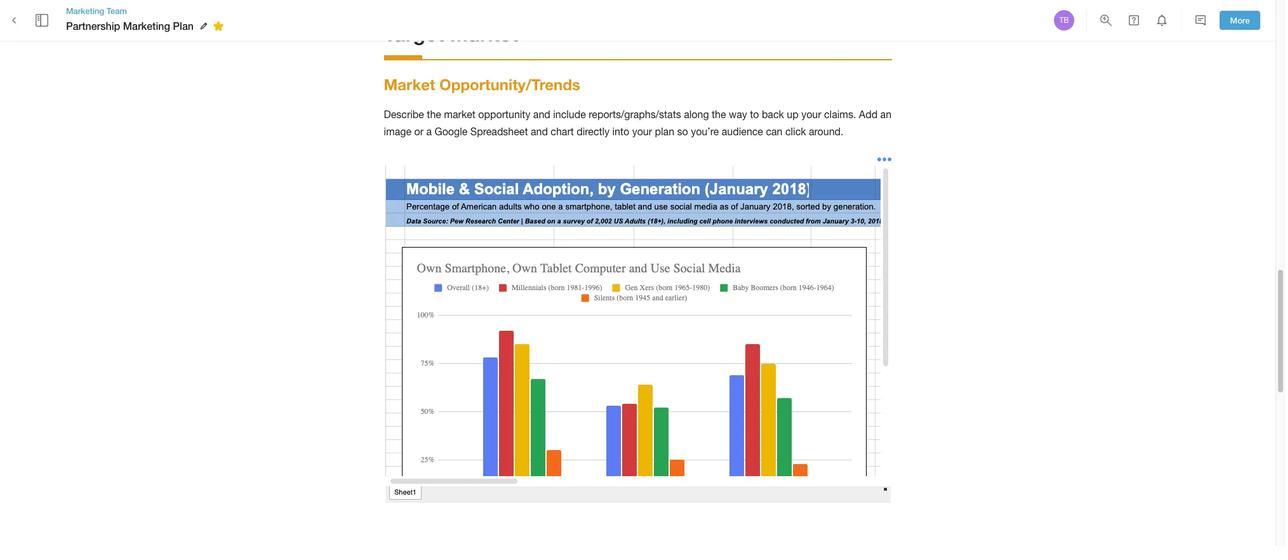 Task type: describe. For each thing, give the bounding box(es) containing it.
a
[[427, 126, 432, 137]]

describe
[[384, 109, 424, 120]]

google
[[435, 126, 468, 137]]

image
[[384, 126, 412, 137]]

directly
[[577, 126, 610, 137]]

describe the market opportunity and include reports/graphs/stats along the way to back up your claims. add an image or a google spreadsheet and chart directly into your plan so you're audience can click around.
[[384, 109, 895, 137]]

more button
[[1220, 11, 1261, 30]]

into
[[613, 126, 630, 137]]

so
[[678, 126, 688, 137]]

plan
[[655, 126, 675, 137]]

market
[[444, 109, 476, 120]]

more
[[1231, 15, 1250, 25]]

0 vertical spatial and
[[534, 109, 551, 120]]

target
[[384, 22, 444, 46]]

tb
[[1060, 16, 1070, 25]]

market opportunity/trends
[[384, 76, 581, 93]]

target market
[[384, 22, 519, 46]]

or
[[415, 126, 424, 137]]

partnership
[[66, 20, 120, 32]]

1 vertical spatial and
[[531, 126, 548, 137]]

marketing team
[[66, 6, 127, 16]]

reports/graphs/stats
[[589, 109, 681, 120]]

opportunity/trends
[[440, 76, 581, 93]]

0 horizontal spatial marketing
[[66, 6, 104, 16]]

2 the from the left
[[712, 109, 726, 120]]

1 horizontal spatial marketing
[[123, 20, 170, 32]]

remove favorite image
[[211, 18, 226, 34]]

plan
[[173, 20, 194, 32]]

chart
[[551, 126, 574, 137]]



Task type: locate. For each thing, give the bounding box(es) containing it.
1 vertical spatial your
[[633, 126, 652, 137]]

1 the from the left
[[427, 109, 441, 120]]

market up describe
[[384, 76, 435, 93]]

marketing down marketing team link
[[123, 20, 170, 32]]

opportunity
[[479, 109, 531, 120]]

partnership marketing plan
[[66, 20, 194, 32]]

your down reports/graphs/stats
[[633, 126, 652, 137]]

audience
[[722, 126, 764, 137]]

back
[[762, 109, 784, 120]]

and
[[534, 109, 551, 120], [531, 126, 548, 137]]

the
[[427, 109, 441, 120], [712, 109, 726, 120]]

marketing team link
[[66, 5, 228, 17]]

1 vertical spatial market
[[384, 76, 435, 93]]

claims.
[[825, 109, 857, 120]]

up
[[787, 109, 799, 120]]

spreadsheet
[[471, 126, 528, 137]]

click
[[786, 126, 806, 137]]

team
[[107, 6, 127, 16]]

and left include
[[534, 109, 551, 120]]

market up market opportunity/trends
[[450, 22, 519, 46]]

an
[[881, 109, 892, 120]]

marketing
[[66, 6, 104, 16], [123, 20, 170, 32]]

tb button
[[1053, 8, 1077, 32]]

can
[[766, 126, 783, 137]]

along
[[684, 109, 709, 120]]

0 horizontal spatial market
[[384, 76, 435, 93]]

1 horizontal spatial market
[[450, 22, 519, 46]]

add
[[859, 109, 878, 120]]

the left way
[[712, 109, 726, 120]]

to
[[750, 109, 759, 120]]

way
[[729, 109, 748, 120]]

0 horizontal spatial the
[[427, 109, 441, 120]]

your
[[802, 109, 822, 120], [633, 126, 652, 137]]

you're
[[691, 126, 719, 137]]

include
[[553, 109, 586, 120]]

the up a
[[427, 109, 441, 120]]

around.
[[809, 126, 844, 137]]

0 vertical spatial your
[[802, 109, 822, 120]]

0 horizontal spatial your
[[633, 126, 652, 137]]

0 vertical spatial marketing
[[66, 6, 104, 16]]

your right up
[[802, 109, 822, 120]]

and left chart
[[531, 126, 548, 137]]

1 vertical spatial marketing
[[123, 20, 170, 32]]

marketing up partnership
[[66, 6, 104, 16]]

1 horizontal spatial your
[[802, 109, 822, 120]]

1 horizontal spatial the
[[712, 109, 726, 120]]

market
[[450, 22, 519, 46], [384, 76, 435, 93]]

0 vertical spatial market
[[450, 22, 519, 46]]



Task type: vqa. For each thing, say whether or not it's contained in the screenshot.
REMOVE BOOKMARK icon
no



